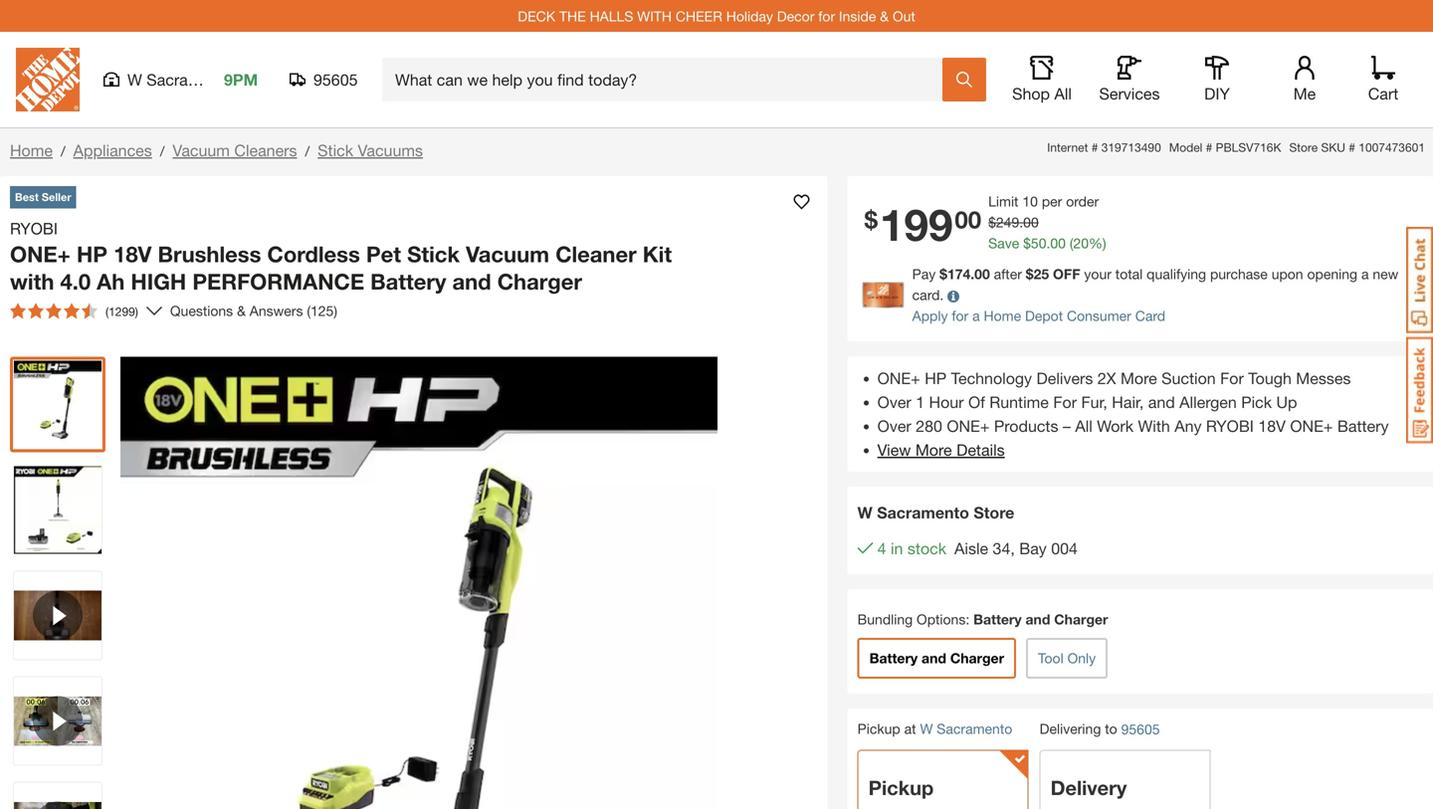 Task type: describe. For each thing, give the bounding box(es) containing it.
apply
[[913, 308, 948, 324]]

messes
[[1297, 369, 1351, 388]]

battery inside one+ hp technology delivers 2x more suction for tough messes over 1 hour of runtime for fur, hair, and allergen pick up over 280 one+ products – all work with any ryobi 18v one+ battery view more details
[[1338, 417, 1389, 436]]

0 horizontal spatial for
[[1054, 393, 1077, 412]]

only
[[1068, 650, 1096, 667]]

the home depot logo image
[[16, 48, 80, 112]]

best
[[15, 191, 39, 204]]

view more details link
[[878, 441, 1005, 459]]

to
[[1105, 721, 1118, 737]]

charger inside button
[[951, 650, 1005, 667]]

view
[[878, 441, 911, 459]]

best seller
[[15, 191, 71, 204]]

details
[[957, 441, 1005, 459]]

with
[[10, 268, 54, 295]]

one+ hp technology delivers 2x more suction for tough messes over 1 hour of runtime for fur, hair, and allergen pick up over 280 one+ products – all work with any ryobi 18v one+ battery view more details
[[878, 369, 1389, 459]]

bay
[[1020, 539, 1047, 558]]

4
[[878, 539, 887, 558]]

deck
[[518, 8, 556, 24]]

stock
[[908, 539, 947, 558]]

1 vertical spatial more
[[916, 441, 952, 459]]

2 over from the top
[[878, 417, 912, 436]]

work
[[1097, 417, 1134, 436]]

ah
[[97, 268, 125, 295]]

pickup button
[[858, 750, 1029, 809]]

and inside button
[[922, 650, 947, 667]]

25
[[1034, 266, 1050, 282]]

What can we help you find today? search field
[[395, 59, 942, 101]]

cart
[[1369, 84, 1399, 103]]

$ left 199
[[865, 205, 878, 234]]

0 vertical spatial more
[[1121, 369, 1158, 388]]

questions
[[170, 303, 233, 319]]

apply for a home depot consumer card link
[[913, 308, 1166, 324]]

ryobi inside ryobi one+ hp 18v brushless cordless pet stick vacuum cleaner kit with 4.0 ah high performance battery and charger
[[10, 219, 58, 238]]

inside
[[839, 8, 876, 24]]

4.0
[[60, 268, 91, 295]]

1 / from the left
[[61, 143, 65, 159]]

fur,
[[1082, 393, 1108, 412]]

tool
[[1038, 650, 1064, 667]]

sku
[[1322, 140, 1346, 154]]

249
[[997, 214, 1020, 230]]

delivery
[[1051, 776, 1127, 800]]

1 horizontal spatial &
[[880, 8, 889, 24]]

0 horizontal spatial 00
[[955, 205, 982, 234]]

sacramento for 9pm
[[147, 70, 233, 89]]

$ right save
[[1024, 235, 1031, 251]]

3 # from the left
[[1349, 140, 1356, 154]]

with
[[1138, 417, 1171, 436]]

tough
[[1249, 369, 1292, 388]]

battery and charger
[[870, 650, 1005, 667]]

0 horizontal spatial .
[[1020, 214, 1024, 230]]

0 horizontal spatial a
[[973, 308, 980, 324]]

delivery button
[[1040, 750, 1211, 809]]

6305471513112 image
[[14, 678, 102, 765]]

pay $ 174.00 after $ 25 off
[[913, 266, 1081, 282]]

1007473601
[[1359, 140, 1426, 154]]

50
[[1031, 235, 1047, 251]]

cleaners
[[234, 141, 297, 160]]

ryobi stick vacuums pblsv716k e1.1 image
[[14, 466, 102, 554]]

any
[[1175, 417, 1202, 436]]

stick for vacuums
[[318, 141, 353, 160]]

technology
[[951, 369, 1033, 388]]

battery inside button
[[870, 650, 918, 667]]

one+ up 1
[[878, 369, 921, 388]]

18v inside ryobi one+ hp 18v brushless cordless pet stick vacuum cleaner kit with 4.0 ah high performance battery and charger
[[114, 241, 152, 267]]

bundling options : battery and charger
[[858, 611, 1109, 628]]

vacuum inside ryobi one+ hp 18v brushless cordless pet stick vacuum cleaner kit with 4.0 ah high performance battery and charger
[[466, 241, 550, 267]]

$ down limit
[[989, 214, 997, 230]]

hour
[[929, 393, 964, 412]]

2 / from the left
[[160, 143, 165, 159]]

cart link
[[1362, 56, 1406, 104]]

live chat image
[[1407, 227, 1434, 334]]

2 # from the left
[[1206, 140, 1213, 154]]

$ right pay
[[940, 266, 948, 282]]

apply now image
[[863, 282, 913, 308]]

apply for a home depot consumer card
[[913, 308, 1166, 324]]

(1299)
[[106, 305, 138, 319]]

199
[[880, 198, 953, 250]]

95605 inside delivering to 95605
[[1122, 721, 1160, 738]]

me
[[1294, 84, 1316, 103]]

$ 199 00 limit 10 per order $ 249 . 00 save $ 50 . 00 ( 20 %)
[[865, 193, 1107, 251]]

(1299) link
[[2, 295, 162, 327]]

1 # from the left
[[1092, 140, 1099, 154]]

20
[[1074, 235, 1089, 251]]

9pm
[[224, 70, 258, 89]]

info image
[[948, 291, 960, 303]]

1
[[916, 393, 925, 412]]

stick vacuums link
[[318, 141, 423, 160]]

2 vertical spatial sacramento
[[937, 721, 1013, 737]]

w sacramento 9pm
[[127, 70, 258, 89]]

order
[[1067, 193, 1099, 210]]

high
[[131, 268, 186, 295]]

cleaner
[[556, 241, 637, 267]]

0 horizontal spatial &
[[237, 303, 246, 319]]

pick
[[1242, 393, 1272, 412]]

2 horizontal spatial 00
[[1051, 235, 1066, 251]]

0 horizontal spatial store
[[974, 503, 1015, 522]]

3 / from the left
[[305, 143, 310, 159]]

tool only
[[1038, 650, 1096, 667]]

services button
[[1098, 56, 1162, 104]]

in
[[891, 539, 903, 558]]

me button
[[1273, 56, 1337, 104]]

aisle
[[955, 539, 989, 558]]

halls
[[590, 8, 634, 24]]

shop all
[[1013, 84, 1072, 103]]

your
[[1085, 266, 1112, 282]]

1 horizontal spatial 00
[[1024, 214, 1039, 230]]

aisle 34, bay 004
[[955, 539, 1078, 558]]

vacuum cleaners link
[[173, 141, 297, 160]]

(125)
[[307, 303, 337, 319]]

w for w sacramento 9pm
[[127, 70, 142, 89]]

004
[[1052, 539, 1078, 558]]

vacuums
[[358, 141, 423, 160]]

pickup for pickup
[[869, 776, 934, 800]]

pblsv716k
[[1216, 140, 1282, 154]]

(
[[1070, 235, 1074, 251]]

shop
[[1013, 84, 1050, 103]]

and inside one+ hp technology delivers 2x more suction for tough messes over 1 hour of runtime for fur, hair, and allergen pick up over 280 one+ products – all work with any ryobi 18v one+ battery view more details
[[1149, 393, 1176, 412]]

174.00
[[948, 266, 990, 282]]

services
[[1100, 84, 1160, 103]]

shop all button
[[1011, 56, 1074, 104]]

1 horizontal spatial for
[[1221, 369, 1244, 388]]

pay
[[913, 266, 936, 282]]



Task type: locate. For each thing, give the bounding box(es) containing it.
battery down messes
[[1338, 417, 1389, 436]]

1 vertical spatial hp
[[925, 369, 947, 388]]

tool only button
[[1027, 638, 1108, 679]]

total
[[1116, 266, 1143, 282]]

home
[[10, 141, 53, 160], [984, 308, 1022, 324]]

sacramento
[[147, 70, 233, 89], [877, 503, 970, 522], [937, 721, 1013, 737]]

sacramento up pickup button
[[937, 721, 1013, 737]]

0 vertical spatial .
[[1020, 214, 1024, 230]]

one+
[[10, 241, 71, 267], [878, 369, 921, 388], [947, 417, 990, 436], [1291, 417, 1334, 436]]

6305269977001 image
[[14, 572, 102, 660]]

1 horizontal spatial 95605
[[1122, 721, 1160, 738]]

1 vertical spatial ryobi
[[1207, 417, 1254, 436]]

delivers
[[1037, 369, 1094, 388]]

stick inside ryobi one+ hp 18v brushless cordless pet stick vacuum cleaner kit with 4.0 ah high performance battery and charger
[[407, 241, 460, 267]]

18v inside one+ hp technology delivers 2x more suction for tough messes over 1 hour of runtime for fur, hair, and allergen pick up over 280 one+ products – all work with any ryobi 18v one+ battery view more details
[[1259, 417, 1286, 436]]

0 vertical spatial charger
[[498, 268, 582, 295]]

for down delivers
[[1054, 393, 1077, 412]]

diy button
[[1186, 56, 1250, 104]]

10
[[1023, 193, 1038, 210]]

ryobi inside one+ hp technology delivers 2x more suction for tough messes over 1 hour of runtime for fur, hair, and allergen pick up over 280 one+ products – all work with any ryobi 18v one+ battery view more details
[[1207, 417, 1254, 436]]

00 left ( on the top of the page
[[1051, 235, 1066, 251]]

00 left limit
[[955, 205, 982, 234]]

per
[[1042, 193, 1063, 210]]

95605 right to
[[1122, 721, 1160, 738]]

1 horizontal spatial #
[[1206, 140, 1213, 154]]

upon
[[1272, 266, 1304, 282]]

home left "depot"
[[984, 308, 1022, 324]]

vacuum left cleaner
[[466, 241, 550, 267]]

internet
[[1048, 140, 1089, 154]]

0 horizontal spatial vacuum
[[173, 141, 230, 160]]

suction
[[1162, 369, 1216, 388]]

battery inside ryobi one+ hp 18v brushless cordless pet stick vacuum cleaner kit with 4.0 ah high performance battery and charger
[[371, 268, 446, 295]]

w sacramento store
[[858, 503, 1015, 522]]

the
[[560, 8, 586, 24]]

delivering to 95605
[[1040, 721, 1160, 738]]

1 horizontal spatial stick
[[407, 241, 460, 267]]

one+ inside ryobi one+ hp 18v brushless cordless pet stick vacuum cleaner kit with 4.0 ah high performance battery and charger
[[10, 241, 71, 267]]

1 vertical spatial .
[[1047, 235, 1051, 251]]

0 vertical spatial &
[[880, 8, 889, 24]]

card.
[[913, 287, 944, 303]]

/
[[61, 143, 65, 159], [160, 143, 165, 159], [305, 143, 310, 159]]

new
[[1373, 266, 1399, 282]]

0 vertical spatial store
[[1290, 140, 1318, 154]]

w
[[127, 70, 142, 89], [858, 503, 873, 522], [920, 721, 933, 737]]

at
[[905, 721, 917, 737]]

ryobi down allergen
[[1207, 417, 1254, 436]]

charger down bundling options : battery and charger
[[951, 650, 1005, 667]]

holiday
[[727, 8, 773, 24]]

#
[[1092, 140, 1099, 154], [1206, 140, 1213, 154], [1349, 140, 1356, 154]]

limit
[[989, 193, 1019, 210]]

0 horizontal spatial for
[[819, 8, 835, 24]]

battery down bundling
[[870, 650, 918, 667]]

1 vertical spatial over
[[878, 417, 912, 436]]

pickup down the at
[[869, 776, 934, 800]]

appliances link
[[73, 141, 152, 160]]

1 horizontal spatial charger
[[951, 650, 1005, 667]]

feedback link image
[[1407, 337, 1434, 444]]

0 vertical spatial stick
[[318, 141, 353, 160]]

one+ down ryobi link
[[10, 241, 71, 267]]

0 horizontal spatial /
[[61, 143, 65, 159]]

1 horizontal spatial home
[[984, 308, 1022, 324]]

more down 280
[[916, 441, 952, 459]]

questions & answers (125)
[[170, 303, 337, 319]]

of
[[969, 393, 986, 412]]

home up best
[[10, 141, 53, 160]]

0 horizontal spatial stick
[[318, 141, 353, 160]]

1 horizontal spatial for
[[952, 308, 969, 324]]

up
[[1277, 393, 1298, 412]]

95605 button
[[290, 70, 358, 90]]

1 vertical spatial charger
[[1055, 611, 1109, 628]]

# right the model
[[1206, 140, 1213, 154]]

(1299) button
[[2, 295, 146, 327]]

delivering
[[1040, 721, 1102, 737]]

1 vertical spatial sacramento
[[877, 503, 970, 522]]

95605 inside button
[[314, 70, 358, 89]]

stick right pet
[[407, 241, 460, 267]]

pickup at w sacramento
[[858, 721, 1013, 737]]

18v
[[114, 241, 152, 267], [1259, 417, 1286, 436]]

all right the shop
[[1055, 84, 1072, 103]]

w sacramento button
[[920, 721, 1013, 737]]

0 horizontal spatial ryobi
[[10, 219, 58, 238]]

1 horizontal spatial a
[[1362, 266, 1369, 282]]

4 in stock
[[878, 539, 947, 558]]

hp up hour
[[925, 369, 947, 388]]

one+ down the of
[[947, 417, 990, 436]]

/ right cleaners at the top
[[305, 143, 310, 159]]

2 vertical spatial charger
[[951, 650, 1005, 667]]

1 horizontal spatial .
[[1047, 235, 1051, 251]]

2 horizontal spatial #
[[1349, 140, 1356, 154]]

options
[[917, 611, 966, 628]]

1 vertical spatial a
[[973, 308, 980, 324]]

95605
[[314, 70, 358, 89], [1122, 721, 1160, 738]]

1 horizontal spatial hp
[[925, 369, 947, 388]]

1 vertical spatial 95605
[[1122, 721, 1160, 738]]

1 vertical spatial for
[[952, 308, 969, 324]]

# right sku
[[1349, 140, 1356, 154]]

0 vertical spatial over
[[878, 393, 912, 412]]

w for w sacramento store
[[858, 503, 873, 522]]

a left new
[[1362, 266, 1369, 282]]

pickup inside button
[[869, 776, 934, 800]]

1 vertical spatial vacuum
[[466, 241, 550, 267]]

0 vertical spatial for
[[819, 8, 835, 24]]

sacramento up home / appliances / vacuum cleaners / stick vacuums
[[147, 70, 233, 89]]

00
[[955, 205, 982, 234], [1024, 214, 1039, 230], [1051, 235, 1066, 251]]

0 horizontal spatial hp
[[77, 241, 107, 267]]

18v down up
[[1259, 417, 1286, 436]]

1 horizontal spatial vacuum
[[466, 241, 550, 267]]

1 horizontal spatial 18v
[[1259, 417, 1286, 436]]

. left ( on the top of the page
[[1047, 235, 1051, 251]]

0 vertical spatial a
[[1362, 266, 1369, 282]]

1 vertical spatial all
[[1076, 417, 1093, 436]]

0 horizontal spatial home
[[10, 141, 53, 160]]

hp inside one+ hp technology delivers 2x more suction for tough messes over 1 hour of runtime for fur, hair, and allergen pick up over 280 one+ products – all work with any ryobi 18v one+ battery view more details
[[925, 369, 947, 388]]

cheer
[[676, 8, 723, 24]]

stick for vacuum
[[407, 241, 460, 267]]

battery down pet
[[371, 268, 446, 295]]

charger
[[498, 268, 582, 295], [1055, 611, 1109, 628], [951, 650, 1005, 667]]

0 horizontal spatial 95605
[[314, 70, 358, 89]]

depot
[[1025, 308, 1063, 324]]

all right the "–"
[[1076, 417, 1093, 436]]

0 vertical spatial 18v
[[114, 241, 152, 267]]

battery right :
[[974, 611, 1022, 628]]

ryobi one+ hp 18v brushless cordless pet stick vacuum cleaner kit with 4.0 ah high performance battery and charger
[[10, 219, 672, 295]]

for down info image
[[952, 308, 969, 324]]

1 horizontal spatial /
[[160, 143, 165, 159]]

1 vertical spatial 18v
[[1259, 417, 1286, 436]]

more up the hair,
[[1121, 369, 1158, 388]]

appliances
[[73, 141, 152, 160]]

products
[[994, 417, 1059, 436]]

out
[[893, 8, 916, 24]]

1 vertical spatial pickup
[[869, 776, 934, 800]]

a down 174.00
[[973, 308, 980, 324]]

& left 'out'
[[880, 8, 889, 24]]

2 horizontal spatial /
[[305, 143, 310, 159]]

4.5 stars image
[[10, 303, 98, 319]]

0 vertical spatial for
[[1221, 369, 1244, 388]]

2x
[[1098, 369, 1117, 388]]

for up allergen
[[1221, 369, 1244, 388]]

pickup for pickup at w sacramento
[[858, 721, 901, 737]]

charger down cleaner
[[498, 268, 582, 295]]

1 horizontal spatial ryobi
[[1207, 417, 1254, 436]]

1 vertical spatial for
[[1054, 393, 1077, 412]]

$
[[865, 205, 878, 234], [989, 214, 997, 230], [1024, 235, 1031, 251], [940, 266, 948, 282], [1026, 266, 1034, 282]]

00 down 10
[[1024, 214, 1039, 230]]

with
[[637, 8, 672, 24]]

1 vertical spatial w
[[858, 503, 873, 522]]

all inside button
[[1055, 84, 1072, 103]]

/ right home link
[[61, 143, 65, 159]]

stick left vacuums
[[318, 141, 353, 160]]

ryobi link
[[10, 217, 66, 240]]

kit
[[643, 241, 672, 267]]

over
[[878, 393, 912, 412], [878, 417, 912, 436]]

1 vertical spatial &
[[237, 303, 246, 319]]

0 vertical spatial ryobi
[[10, 219, 58, 238]]

& left 'answers'
[[237, 303, 246, 319]]

1 vertical spatial stick
[[407, 241, 460, 267]]

0 vertical spatial hp
[[77, 241, 107, 267]]

opening
[[1308, 266, 1358, 282]]

2 vertical spatial w
[[920, 721, 933, 737]]

/ right appliances
[[160, 143, 165, 159]]

vacuum left cleaners at the top
[[173, 141, 230, 160]]

0 horizontal spatial w
[[127, 70, 142, 89]]

battery
[[371, 268, 446, 295], [1338, 417, 1389, 436], [974, 611, 1022, 628], [870, 650, 918, 667]]

0 vertical spatial home
[[10, 141, 53, 160]]

ryobi stick vacuums pblsv716k 64.0 image
[[14, 361, 102, 449]]

0 vertical spatial all
[[1055, 84, 1072, 103]]

0 horizontal spatial all
[[1055, 84, 1072, 103]]

0 horizontal spatial charger
[[498, 268, 582, 295]]

0 vertical spatial sacramento
[[147, 70, 233, 89]]

model
[[1170, 140, 1203, 154]]

pickup left the at
[[858, 721, 901, 737]]

1 horizontal spatial more
[[1121, 369, 1158, 388]]

performance
[[192, 268, 364, 295]]

0 horizontal spatial #
[[1092, 140, 1099, 154]]

ryobi down best
[[10, 219, 58, 238]]

%)
[[1089, 235, 1107, 251]]

hp inside ryobi one+ hp 18v brushless cordless pet stick vacuum cleaner kit with 4.0 ah high performance battery and charger
[[77, 241, 107, 267]]

sacramento for store
[[877, 503, 970, 522]]

home link
[[10, 141, 53, 160]]

18v up ah
[[114, 241, 152, 267]]

store left sku
[[1290, 140, 1318, 154]]

deck the halls with cheer holiday decor for inside & out
[[518, 8, 916, 24]]

charger up only
[[1055, 611, 1109, 628]]

2 horizontal spatial w
[[920, 721, 933, 737]]

hp up 4.0
[[77, 241, 107, 267]]

0 horizontal spatial more
[[916, 441, 952, 459]]

for left the inside
[[819, 8, 835, 24]]

0 horizontal spatial 18v
[[114, 241, 152, 267]]

1 horizontal spatial all
[[1076, 417, 1093, 436]]

1 over from the top
[[878, 393, 912, 412]]

1 horizontal spatial store
[[1290, 140, 1318, 154]]

# right "internet"
[[1092, 140, 1099, 154]]

brushless
[[158, 241, 261, 267]]

0 vertical spatial 95605
[[314, 70, 358, 89]]

hp
[[77, 241, 107, 267], [925, 369, 947, 388]]

1 vertical spatial store
[[974, 503, 1015, 522]]

runtime
[[990, 393, 1049, 412]]

0 vertical spatial vacuum
[[173, 141, 230, 160]]

6313557321112 image
[[14, 783, 102, 809]]

over left 1
[[878, 393, 912, 412]]

2 horizontal spatial charger
[[1055, 611, 1109, 628]]

1 horizontal spatial w
[[858, 503, 873, 522]]

deck the halls with cheer holiday decor for inside & out link
[[518, 8, 916, 24]]

consumer
[[1067, 308, 1132, 324]]

internet # 319713490 model # pblsv716k store sku # 1007473601
[[1048, 140, 1426, 154]]

over up "view"
[[878, 417, 912, 436]]

0 vertical spatial w
[[127, 70, 142, 89]]

charger inside ryobi one+ hp 18v brushless cordless pet stick vacuum cleaner kit with 4.0 ah high performance battery and charger
[[498, 268, 582, 295]]

one+ down up
[[1291, 417, 1334, 436]]

store up 34, at the bottom
[[974, 503, 1015, 522]]

0 vertical spatial pickup
[[858, 721, 901, 737]]

store
[[1290, 140, 1318, 154], [974, 503, 1015, 522]]

a inside your total qualifying purchase upon opening a new card.
[[1362, 266, 1369, 282]]

. down 10
[[1020, 214, 1024, 230]]

1 vertical spatial home
[[984, 308, 1022, 324]]

and inside ryobi one+ hp 18v brushless cordless pet stick vacuum cleaner kit with 4.0 ah high performance battery and charger
[[453, 268, 491, 295]]

ryobi
[[10, 219, 58, 238], [1207, 417, 1254, 436]]

qualifying
[[1147, 266, 1207, 282]]

95605 up stick vacuums link
[[314, 70, 358, 89]]

:
[[966, 611, 970, 628]]

$ right after
[[1026, 266, 1034, 282]]

pickup
[[858, 721, 901, 737], [869, 776, 934, 800]]

sacramento up stock
[[877, 503, 970, 522]]

all inside one+ hp technology delivers 2x more suction for tough messes over 1 hour of runtime for fur, hair, and allergen pick up over 280 one+ products – all work with any ryobi 18v one+ battery view more details
[[1076, 417, 1093, 436]]



Task type: vqa. For each thing, say whether or not it's contained in the screenshot.
Details
yes



